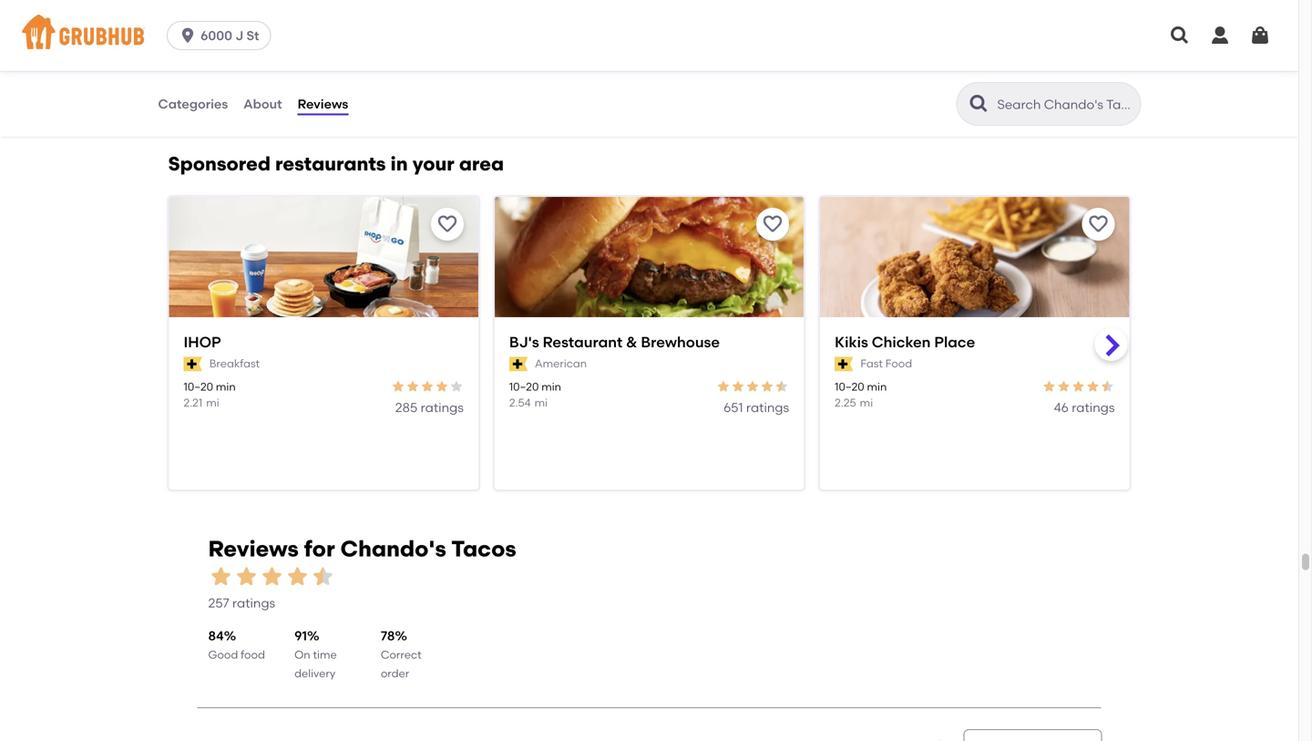 Task type: locate. For each thing, give the bounding box(es) containing it.
ihop logo image
[[169, 197, 478, 350]]

save this restaurant image for bj's
[[762, 213, 784, 235]]

tacos
[[451, 536, 516, 562]]

1 horizontal spatial 10–20
[[509, 380, 539, 393]]

svg image
[[1250, 25, 1271, 46]]

1 10–20 from the left
[[184, 380, 213, 393]]

0 horizontal spatial mi
[[206, 396, 219, 409]]

save this restaurant button
[[431, 208, 464, 241], [757, 208, 789, 241], [1082, 208, 1115, 241]]

save this restaurant image
[[436, 213, 458, 235], [762, 213, 784, 235], [1088, 213, 1110, 235]]

reviews up the 257 ratings
[[208, 536, 299, 562]]

main navigation navigation
[[0, 0, 1299, 71]]

285
[[395, 400, 418, 415]]

food
[[241, 648, 265, 661]]

fast food
[[861, 357, 913, 370]]

0 horizontal spatial subscription pass image
[[184, 357, 202, 371]]

mi inside 10–20 min 2.25 mi
[[860, 396, 873, 409]]

46 ratings
[[1054, 400, 1115, 415]]

1 mi from the left
[[206, 396, 219, 409]]

reviews for reviews for chando's tacos
[[208, 536, 299, 562]]

subscription pass image
[[184, 357, 202, 371], [509, 357, 528, 371]]

ihop
[[184, 333, 221, 351]]

78
[[381, 628, 395, 643]]

10–20
[[184, 380, 213, 393], [509, 380, 539, 393], [835, 380, 865, 393]]

3 10–20 from the left
[[835, 380, 865, 393]]

bj's restaurant & brewhouse
[[509, 333, 720, 351]]

ratings right '285'
[[421, 400, 464, 415]]

ratings right 651
[[746, 400, 789, 415]]

subscription pass image down the bj's on the top of the page
[[509, 357, 528, 371]]

2 mi from the left
[[535, 396, 548, 409]]

0 horizontal spatial min
[[216, 380, 236, 393]]

min down american
[[542, 380, 561, 393]]

ihop link
[[184, 332, 464, 352]]

10–20 for bj's restaurant & brewhouse
[[509, 380, 539, 393]]

1 save this restaurant button from the left
[[431, 208, 464, 241]]

fast
[[861, 357, 883, 370]]

star icon image
[[391, 379, 405, 394], [405, 379, 420, 394], [420, 379, 435, 394], [435, 379, 449, 394], [449, 379, 464, 394], [717, 379, 731, 394], [731, 379, 746, 394], [746, 379, 760, 394], [760, 379, 775, 394], [775, 379, 789, 394], [775, 379, 789, 394], [1042, 379, 1057, 394], [1057, 379, 1071, 394], [1071, 379, 1086, 394], [1086, 379, 1101, 394], [1101, 379, 1115, 394], [1101, 379, 1115, 394], [208, 564, 234, 589], [234, 564, 259, 589], [259, 564, 285, 589], [285, 564, 310, 589], [310, 564, 336, 589], [310, 564, 336, 589]]

6000
[[201, 28, 232, 43]]

10–20 up 2.25
[[835, 380, 865, 393]]

3 mi from the left
[[860, 396, 873, 409]]

2 horizontal spatial 10–20
[[835, 380, 865, 393]]

2 horizontal spatial min
[[867, 380, 887, 393]]

your
[[413, 152, 455, 176]]

0 horizontal spatial svg image
[[179, 26, 197, 45]]

1 horizontal spatial subscription pass image
[[509, 357, 528, 371]]

mi
[[206, 396, 219, 409], [535, 396, 548, 409], [860, 396, 873, 409]]

time
[[313, 648, 337, 661]]

search icon image
[[968, 93, 990, 115]]

78 correct order
[[381, 628, 422, 680]]

1 horizontal spatial min
[[542, 380, 561, 393]]

min inside 10–20 min 2.21 mi
[[216, 380, 236, 393]]

10–20 up 2.54
[[509, 380, 539, 393]]

about button
[[243, 71, 283, 137]]

kikis
[[835, 333, 868, 351]]

3 min from the left
[[867, 380, 887, 393]]

84
[[208, 628, 224, 643]]

ratings right "46"
[[1072, 400, 1115, 415]]

subscription pass image
[[835, 357, 853, 371]]

chicken
[[872, 333, 931, 351]]

&
[[626, 333, 638, 351]]

1 horizontal spatial save this restaurant image
[[762, 213, 784, 235]]

mi inside 10–20 min 2.54 mi
[[535, 396, 548, 409]]

min inside 10–20 min 2.25 mi
[[867, 380, 887, 393]]

mi inside 10–20 min 2.21 mi
[[206, 396, 219, 409]]

1 vertical spatial reviews
[[208, 536, 299, 562]]

0 vertical spatial reviews
[[298, 96, 348, 112]]

min inside 10–20 min 2.54 mi
[[542, 380, 561, 393]]

2 horizontal spatial save this restaurant image
[[1088, 213, 1110, 235]]

2 save this restaurant image from the left
[[762, 213, 784, 235]]

reviews inside button
[[298, 96, 348, 112]]

reviews for chando's tacos
[[208, 536, 516, 562]]

0 horizontal spatial 10–20
[[184, 380, 213, 393]]

1 horizontal spatial save this restaurant button
[[757, 208, 789, 241]]

min down fast
[[867, 380, 887, 393]]

save this restaurant button for kikis
[[1082, 208, 1115, 241]]

mi right 2.54
[[535, 396, 548, 409]]

kikis chicken place link
[[835, 332, 1115, 352]]

reviews for reviews
[[298, 96, 348, 112]]

bj's restaurant & brewhouse logo image
[[495, 197, 804, 350]]

breakfast
[[209, 357, 260, 370]]

1 subscription pass image from the left
[[184, 357, 202, 371]]

bj's restaurant & brewhouse link
[[509, 332, 789, 352]]

2 horizontal spatial save this restaurant button
[[1082, 208, 1115, 241]]

2 save this restaurant button from the left
[[757, 208, 789, 241]]

reviews button
[[297, 71, 349, 137]]

subscription pass image down ihop
[[184, 357, 202, 371]]

1 horizontal spatial mi
[[535, 396, 548, 409]]

ratings right 257 at bottom
[[232, 595, 275, 611]]

10–20 up 2.21
[[184, 380, 213, 393]]

about
[[244, 96, 282, 112]]

6000 j st button
[[167, 21, 278, 50]]

0 horizontal spatial save this restaurant button
[[431, 208, 464, 241]]

2 horizontal spatial mi
[[860, 396, 873, 409]]

delivery
[[295, 667, 336, 680]]

1 save this restaurant image from the left
[[436, 213, 458, 235]]

reviews
[[298, 96, 348, 112], [208, 536, 299, 562]]

1 min from the left
[[216, 380, 236, 393]]

min for bj's restaurant & brewhouse
[[542, 380, 561, 393]]

sponsored
[[168, 152, 271, 176]]

2 subscription pass image from the left
[[509, 357, 528, 371]]

save this restaurant button for bj's
[[757, 208, 789, 241]]

reviews right about
[[298, 96, 348, 112]]

subscription pass image for ihop
[[184, 357, 202, 371]]

10–20 inside 10–20 min 2.21 mi
[[184, 380, 213, 393]]

ratings for kikis chicken place
[[1072, 400, 1115, 415]]

mi right 2.21
[[206, 396, 219, 409]]

10–20 inside 10–20 min 2.54 mi
[[509, 380, 539, 393]]

3 save this restaurant button from the left
[[1082, 208, 1115, 241]]

3 save this restaurant image from the left
[[1088, 213, 1110, 235]]

2 min from the left
[[542, 380, 561, 393]]

categories button
[[157, 71, 229, 137]]

ratings
[[421, 400, 464, 415], [746, 400, 789, 415], [1072, 400, 1115, 415], [232, 595, 275, 611]]

svg image
[[1169, 25, 1191, 46], [1210, 25, 1231, 46], [179, 26, 197, 45]]

min
[[216, 380, 236, 393], [542, 380, 561, 393], [867, 380, 887, 393]]

10–20 inside 10–20 min 2.25 mi
[[835, 380, 865, 393]]

651
[[724, 400, 743, 415]]

area
[[459, 152, 504, 176]]

min down 'breakfast'
[[216, 380, 236, 393]]

2 10–20 from the left
[[509, 380, 539, 393]]

mi right 2.25
[[860, 396, 873, 409]]

0 horizontal spatial save this restaurant image
[[436, 213, 458, 235]]

bj's
[[509, 333, 539, 351]]

correct
[[381, 648, 422, 661]]

sponsored restaurants in your area
[[168, 152, 504, 176]]



Task type: vqa. For each thing, say whether or not it's contained in the screenshot.
BJ's Restaurant & Brewhouse link
yes



Task type: describe. For each thing, give the bounding box(es) containing it.
restaurants
[[275, 152, 386, 176]]

for
[[304, 536, 335, 562]]

2.54
[[509, 396, 531, 409]]

chando's
[[340, 536, 446, 562]]

min for kikis chicken place
[[867, 380, 887, 393]]

257
[[208, 595, 229, 611]]

j
[[235, 28, 243, 43]]

on
[[295, 648, 310, 661]]

651 ratings
[[724, 400, 789, 415]]

2 horizontal spatial svg image
[[1210, 25, 1231, 46]]

ratings for bj's restaurant & brewhouse
[[746, 400, 789, 415]]

svg image inside 6000 j st button
[[179, 26, 197, 45]]

categories
[[158, 96, 228, 112]]

kikis chicken place
[[835, 333, 975, 351]]

2.25
[[835, 396, 856, 409]]

91
[[295, 628, 307, 643]]

91 on time delivery
[[295, 628, 337, 680]]

Search Chando's Tacos search field
[[996, 96, 1135, 113]]

mi for bj's restaurant & brewhouse
[[535, 396, 548, 409]]

american
[[535, 357, 587, 370]]

place
[[935, 333, 975, 351]]

order
[[381, 667, 409, 680]]

2.21
[[184, 396, 203, 409]]

save this restaurant image for kikis
[[1088, 213, 1110, 235]]

ratings for ihop
[[421, 400, 464, 415]]

subscription pass image for bj's restaurant & brewhouse
[[509, 357, 528, 371]]

mi for ihop
[[206, 396, 219, 409]]

food
[[886, 357, 913, 370]]

st
[[247, 28, 259, 43]]

10–20 for ihop
[[184, 380, 213, 393]]

10–20 min 2.21 mi
[[184, 380, 236, 409]]

restaurant
[[543, 333, 623, 351]]

10–20 min 2.25 mi
[[835, 380, 887, 409]]

285 ratings
[[395, 400, 464, 415]]

mi for kikis chicken place
[[860, 396, 873, 409]]

10–20 min 2.54 mi
[[509, 380, 561, 409]]

257 ratings
[[208, 595, 275, 611]]

kikis chicken place logo image
[[820, 197, 1130, 350]]

10–20 for kikis chicken place
[[835, 380, 865, 393]]

min for ihop
[[216, 380, 236, 393]]

good
[[208, 648, 238, 661]]

84 good food
[[208, 628, 265, 661]]

46
[[1054, 400, 1069, 415]]

1 horizontal spatial svg image
[[1169, 25, 1191, 46]]

in
[[391, 152, 408, 176]]

6000 j st
[[201, 28, 259, 43]]

brewhouse
[[641, 333, 720, 351]]



